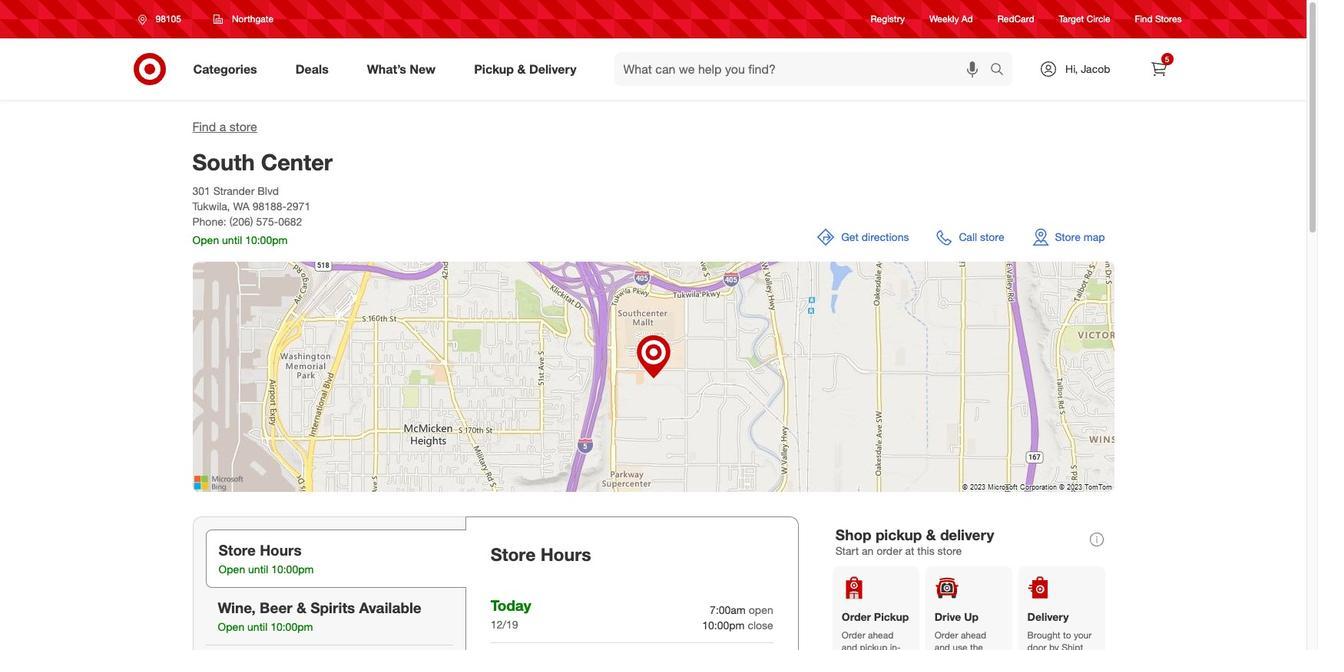 Task type: describe. For each thing, give the bounding box(es) containing it.
7:00am
[[710, 604, 746, 617]]

find a store link
[[193, 119, 257, 134]]

jacob
[[1082, 62, 1111, 75]]

(206)
[[230, 215, 253, 228]]

weekly ad link
[[930, 13, 974, 26]]

deals
[[296, 61, 329, 77]]

start
[[836, 545, 859, 558]]

0 horizontal spatial delivery
[[529, 61, 577, 77]]

today
[[491, 597, 531, 615]]

call
[[959, 231, 978, 244]]

find stores link
[[1136, 13, 1182, 26]]

until inside wine, beer & spirits available open until 10:00pm
[[248, 621, 268, 634]]

weekly
[[930, 13, 959, 25]]

98105
[[156, 13, 181, 25]]

stores
[[1156, 13, 1182, 25]]

until inside store hours open until 10:00pm
[[248, 563, 268, 577]]

open inside store hours open until 10:00pm
[[219, 563, 245, 577]]

5 link
[[1142, 52, 1176, 86]]

a
[[220, 119, 226, 134]]

store for store map
[[1056, 231, 1081, 244]]

pickup inside the 'shop pickup & delivery start an order at this store'
[[876, 526, 922, 544]]

store capabilities with hours, vertical tabs tab list
[[193, 517, 466, 651]]

store hours
[[491, 544, 591, 566]]

get directions
[[842, 231, 910, 244]]

pickup inside pickup & delivery link
[[474, 61, 514, 77]]

delivery brought to your door by shipt
[[1028, 611, 1092, 651]]

what's new
[[367, 61, 436, 77]]

find stores
[[1136, 13, 1182, 25]]

wine,
[[218, 599, 256, 617]]

search button
[[984, 52, 1021, 89]]

575-
[[256, 215, 278, 228]]

target circle
[[1059, 13, 1111, 25]]

map
[[1084, 231, 1106, 244]]

pickup & delivery
[[474, 61, 577, 77]]

south center map image
[[193, 262, 1115, 493]]

ahead for up
[[961, 630, 987, 642]]

301
[[193, 185, 210, 198]]

10:00pm inside 301 strander blvd tukwila, wa 98188-2971 phone: (206) 575-0682 open until 10:00pm
[[245, 234, 288, 247]]

7:00am open 10:00pm close
[[703, 604, 774, 632]]

at
[[906, 545, 915, 558]]

store hours open until 10:00pm
[[219, 542, 314, 577]]

hours for store hours open until 10:00pm
[[260, 542, 302, 560]]

98105 button
[[128, 5, 197, 33]]

order for drive up
[[935, 630, 959, 642]]

5
[[1166, 55, 1170, 64]]

and for order
[[842, 643, 858, 651]]

& for shop pickup & delivery
[[927, 526, 937, 544]]

drive
[[935, 611, 962, 624]]

drive up order ahead and use th
[[935, 611, 1000, 651]]

delivery
[[941, 526, 995, 544]]

301 strander blvd tukwila, wa 98188-2971 phone: (206) 575-0682 open until 10:00pm
[[193, 185, 311, 247]]

shop
[[836, 526, 872, 544]]

2971
[[287, 200, 311, 213]]

brought
[[1028, 630, 1061, 642]]

registry
[[871, 13, 905, 25]]

deals link
[[283, 52, 348, 86]]

wine, beer & spirits available open until 10:00pm
[[218, 599, 422, 634]]

store map button
[[1023, 219, 1115, 256]]

strander
[[213, 185, 255, 198]]

find a store
[[193, 119, 257, 134]]

1 horizontal spatial &
[[518, 61, 526, 77]]

northgate button
[[204, 5, 284, 33]]

use
[[953, 643, 968, 651]]

an
[[862, 545, 874, 558]]

98188-
[[253, 200, 287, 213]]

target circle link
[[1059, 13, 1111, 26]]

redcard link
[[998, 13, 1035, 26]]

new
[[410, 61, 436, 77]]

directions
[[862, 231, 910, 244]]

0682
[[278, 215, 302, 228]]

door
[[1028, 643, 1047, 651]]

beer
[[260, 599, 293, 617]]

weekly ad
[[930, 13, 974, 25]]

open inside 301 strander blvd tukwila, wa 98188-2971 phone: (206) 575-0682 open until 10:00pm
[[193, 234, 219, 247]]

10:00pm inside store hours open until 10:00pm
[[271, 563, 314, 577]]

& for wine, beer & spirits available
[[297, 599, 307, 617]]

phone:
[[193, 215, 227, 228]]



Task type: locate. For each thing, give the bounding box(es) containing it.
order for order pickup
[[842, 630, 866, 642]]

1 vertical spatial until
[[248, 563, 268, 577]]

find
[[1136, 13, 1153, 25], [193, 119, 216, 134]]

by
[[1050, 643, 1060, 651]]

store left map
[[1056, 231, 1081, 244]]

delivery
[[529, 61, 577, 77], [1028, 611, 1069, 624]]

12/19
[[491, 619, 518, 632]]

2 vertical spatial store
[[938, 545, 962, 558]]

0 horizontal spatial hours
[[260, 542, 302, 560]]

0 vertical spatial store
[[230, 119, 257, 134]]

find left a
[[193, 119, 216, 134]]

1 horizontal spatial store
[[938, 545, 962, 558]]

0 vertical spatial pickup
[[876, 526, 922, 544]]

to
[[1064, 630, 1072, 642]]

1 horizontal spatial find
[[1136, 13, 1153, 25]]

what's new link
[[354, 52, 455, 86]]

order
[[877, 545, 903, 558]]

1 horizontal spatial delivery
[[1028, 611, 1069, 624]]

delivery inside delivery brought to your door by shipt
[[1028, 611, 1069, 624]]

2 vertical spatial &
[[297, 599, 307, 617]]

10:00pm inside wine, beer & spirits available open until 10:00pm
[[271, 621, 313, 634]]

1 vertical spatial store
[[981, 231, 1005, 244]]

and inside order pickup order ahead and pickup in
[[842, 643, 858, 651]]

hi,
[[1066, 62, 1079, 75]]

and for drive
[[935, 643, 951, 651]]

store right a
[[230, 119, 257, 134]]

1 vertical spatial &
[[927, 526, 937, 544]]

tukwila,
[[193, 200, 230, 213]]

open inside wine, beer & spirits available open until 10:00pm
[[218, 621, 245, 634]]

2 and from the left
[[935, 643, 951, 651]]

1 vertical spatial open
[[219, 563, 245, 577]]

open
[[749, 604, 774, 617]]

0 horizontal spatial &
[[297, 599, 307, 617]]

0 vertical spatial &
[[518, 61, 526, 77]]

store inside call store 'button'
[[981, 231, 1005, 244]]

pickup inside order pickup order ahead and pickup in
[[874, 611, 909, 624]]

until
[[222, 234, 242, 247], [248, 563, 268, 577], [248, 621, 268, 634]]

open down phone:
[[193, 234, 219, 247]]

pickup & delivery link
[[461, 52, 596, 86]]

& inside the 'shop pickup & delivery start an order at this store'
[[927, 526, 937, 544]]

your
[[1074, 630, 1092, 642]]

categories
[[193, 61, 257, 77]]

search
[[984, 63, 1021, 78]]

registry link
[[871, 13, 905, 26]]

10:00pm down 7:00am
[[703, 619, 745, 632]]

until up the beer
[[248, 563, 268, 577]]

get
[[842, 231, 859, 244]]

store right call
[[981, 231, 1005, 244]]

order
[[842, 611, 871, 624], [842, 630, 866, 642], [935, 630, 959, 642]]

10:00pm up the beer
[[271, 563, 314, 577]]

find left stores
[[1136, 13, 1153, 25]]

pickup
[[474, 61, 514, 77], [874, 611, 909, 624]]

center
[[261, 148, 333, 176]]

shipt
[[1062, 643, 1084, 651]]

call store
[[959, 231, 1005, 244]]

0 vertical spatial pickup
[[474, 61, 514, 77]]

shop pickup & delivery start an order at this store
[[836, 526, 995, 558]]

call store button
[[928, 219, 1014, 256]]

0 horizontal spatial ahead
[[868, 630, 894, 642]]

today 12/19
[[491, 597, 531, 632]]

target
[[1059, 13, 1085, 25]]

hi, jacob
[[1066, 62, 1111, 75]]

10:00pm inside 7:00am open 10:00pm close
[[703, 619, 745, 632]]

1 ahead from the left
[[868, 630, 894, 642]]

0 horizontal spatial and
[[842, 643, 858, 651]]

0 horizontal spatial store
[[219, 542, 256, 560]]

& inside wine, beer & spirits available open until 10:00pm
[[297, 599, 307, 617]]

10:00pm
[[245, 234, 288, 247], [271, 563, 314, 577], [703, 619, 745, 632], [271, 621, 313, 634]]

store inside button
[[1056, 231, 1081, 244]]

redcard
[[998, 13, 1035, 25]]

1 and from the left
[[842, 643, 858, 651]]

1 vertical spatial find
[[193, 119, 216, 134]]

1 vertical spatial pickup
[[860, 643, 888, 651]]

pickup
[[876, 526, 922, 544], [860, 643, 888, 651]]

pickup inside order pickup order ahead and pickup in
[[860, 643, 888, 651]]

ahead inside the drive up order ahead and use th
[[961, 630, 987, 642]]

order inside the drive up order ahead and use th
[[935, 630, 959, 642]]

and inside the drive up order ahead and use th
[[935, 643, 951, 651]]

1 horizontal spatial and
[[935, 643, 951, 651]]

ad
[[962, 13, 974, 25]]

hours inside store hours open until 10:00pm
[[260, 542, 302, 560]]

pickup right new
[[474, 61, 514, 77]]

and
[[842, 643, 858, 651], [935, 643, 951, 651]]

open up wine,
[[219, 563, 245, 577]]

store up wine,
[[219, 542, 256, 560]]

2 vertical spatial open
[[218, 621, 245, 634]]

store inside the 'shop pickup & delivery start an order at this store'
[[938, 545, 962, 558]]

south center
[[193, 148, 333, 176]]

0 horizontal spatial store
[[230, 119, 257, 134]]

close
[[748, 619, 774, 632]]

1 vertical spatial delivery
[[1028, 611, 1069, 624]]

until down (206) on the top
[[222, 234, 242, 247]]

store down 'delivery'
[[938, 545, 962, 558]]

find for find a store
[[193, 119, 216, 134]]

0 vertical spatial open
[[193, 234, 219, 247]]

store for store hours open until 10:00pm
[[219, 542, 256, 560]]

0 horizontal spatial pickup
[[474, 61, 514, 77]]

south
[[193, 148, 255, 176]]

1 horizontal spatial ahead
[[961, 630, 987, 642]]

ahead for pickup
[[868, 630, 894, 642]]

ahead
[[868, 630, 894, 642], [961, 630, 987, 642]]

available
[[359, 599, 422, 617]]

store map
[[1056, 231, 1106, 244]]

store up the today
[[491, 544, 536, 566]]

get directions link
[[808, 219, 919, 256]]

this
[[918, 545, 935, 558]]

2 ahead from the left
[[961, 630, 987, 642]]

0 vertical spatial until
[[222, 234, 242, 247]]

0 vertical spatial find
[[1136, 13, 1153, 25]]

2 horizontal spatial store
[[1056, 231, 1081, 244]]

what's
[[367, 61, 407, 77]]

1 vertical spatial pickup
[[874, 611, 909, 624]]

store inside store hours open until 10:00pm
[[219, 542, 256, 560]]

pickup left drive
[[874, 611, 909, 624]]

open down wine,
[[218, 621, 245, 634]]

10:00pm down the beer
[[271, 621, 313, 634]]

blvd
[[258, 185, 279, 198]]

1 horizontal spatial store
[[491, 544, 536, 566]]

order pickup order ahead and pickup in
[[842, 611, 909, 651]]

1 horizontal spatial hours
[[541, 544, 591, 566]]

hours
[[260, 542, 302, 560], [541, 544, 591, 566]]

2 horizontal spatial &
[[927, 526, 937, 544]]

0 vertical spatial delivery
[[529, 61, 577, 77]]

northgate
[[232, 13, 274, 25]]

find for find stores
[[1136, 13, 1153, 25]]

up
[[965, 611, 979, 624]]

spirits
[[311, 599, 355, 617]]

store for store hours
[[491, 544, 536, 566]]

2 horizontal spatial store
[[981, 231, 1005, 244]]

hours for store hours
[[541, 544, 591, 566]]

&
[[518, 61, 526, 77], [927, 526, 937, 544], [297, 599, 307, 617]]

until inside 301 strander blvd tukwila, wa 98188-2971 phone: (206) 575-0682 open until 10:00pm
[[222, 234, 242, 247]]

wa
[[233, 200, 250, 213]]

store
[[1056, 231, 1081, 244], [219, 542, 256, 560], [491, 544, 536, 566]]

2 vertical spatial until
[[248, 621, 268, 634]]

ahead inside order pickup order ahead and pickup in
[[868, 630, 894, 642]]

What can we help you find? suggestions appear below search field
[[614, 52, 995, 86]]

until down the beer
[[248, 621, 268, 634]]

circle
[[1087, 13, 1111, 25]]

10:00pm down 575- at the left of the page
[[245, 234, 288, 247]]

1 horizontal spatial pickup
[[874, 611, 909, 624]]

open
[[193, 234, 219, 247], [219, 563, 245, 577], [218, 621, 245, 634]]

categories link
[[180, 52, 276, 86]]

0 horizontal spatial find
[[193, 119, 216, 134]]

store
[[230, 119, 257, 134], [981, 231, 1005, 244], [938, 545, 962, 558]]



Task type: vqa. For each thing, say whether or not it's contained in the screenshot.
Partners link at the right top
no



